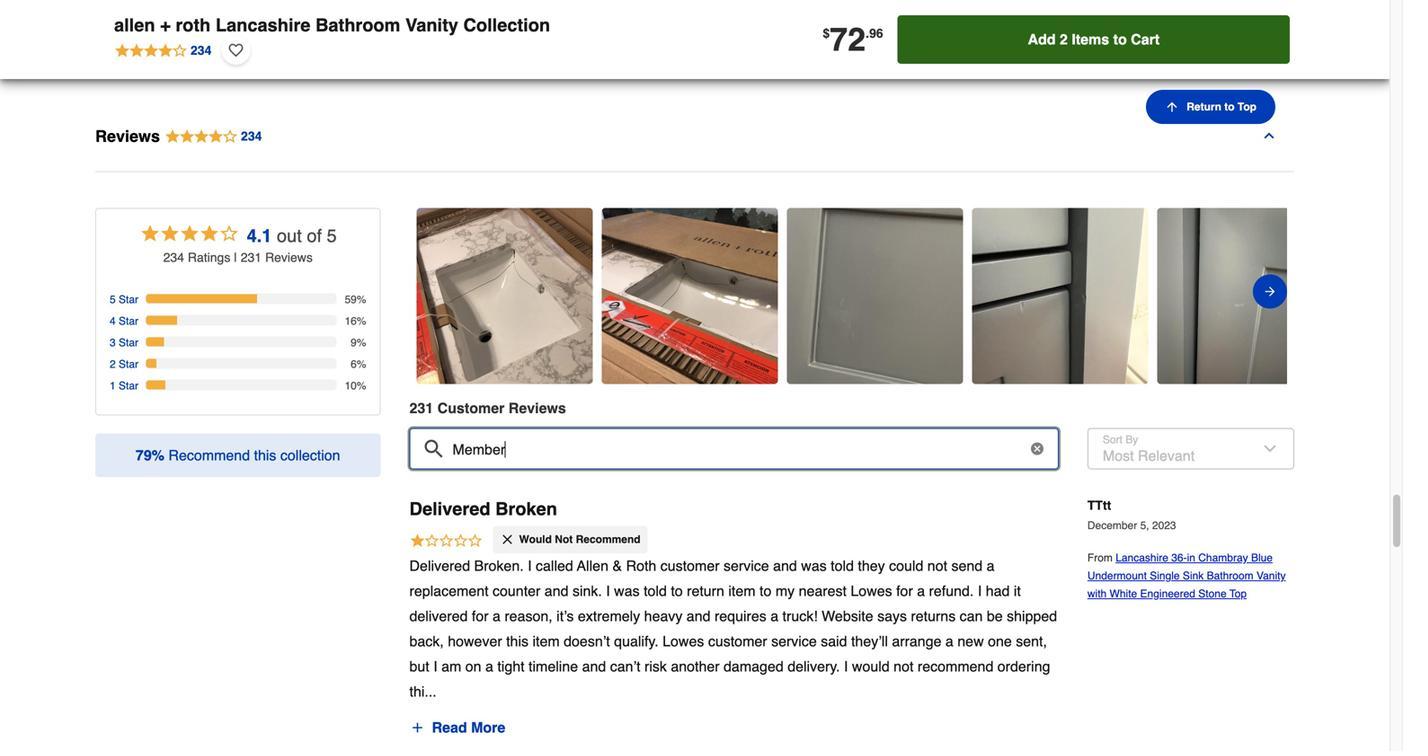 Task type: vqa. For each thing, say whether or not it's contained in the screenshot.
the bottom 5
yes



Task type: locate. For each thing, give the bounding box(es) containing it.
s inside the 4.1 out of 5 234 rating s | 231 reviews
[[224, 251, 230, 265]]

1 horizontal spatial 5
[[327, 226, 337, 246]]

recommend right %
[[168, 447, 250, 464]]

not
[[927, 558, 947, 574], [894, 658, 914, 675]]

not down arrange
[[894, 658, 914, 675]]

of
[[307, 226, 322, 246]]

i left called on the bottom left of the page
[[528, 558, 532, 574]]

0 horizontal spatial s
[[224, 251, 230, 265]]

sent,
[[1016, 633, 1047, 650]]

59%
[[345, 294, 366, 306]]

uploaded image image
[[417, 287, 593, 305], [602, 287, 778, 305], [787, 287, 963, 305], [972, 287, 1148, 305], [1157, 287, 1333, 305]]

0 vertical spatial customer
[[660, 558, 720, 574]]

+
[[160, 15, 171, 36]]

top inside lancashire 36-in chambray blue undermount single sink bathroom vanity with white engineered stone top
[[1229, 588, 1247, 601]]

had
[[986, 583, 1010, 599]]

bathroom
[[315, 15, 400, 36], [1207, 570, 1253, 583]]

1 vertical spatial 234
[[163, 251, 184, 265]]

on
[[465, 658, 481, 675]]

0 horizontal spatial bathroom
[[315, 15, 400, 36]]

1 vertical spatial not
[[894, 658, 914, 675]]

1 horizontal spatial reviews
[[265, 251, 313, 265]]

1 horizontal spatial for
[[896, 583, 913, 599]]

arrow up image
[[1165, 100, 1179, 114]]

recommend up &
[[576, 534, 640, 546]]

for
[[896, 583, 913, 599], [472, 608, 489, 625]]

5 uploaded image image from the left
[[1157, 287, 1333, 305]]

was down &
[[614, 583, 640, 599]]

5 star from the top
[[119, 380, 138, 393]]

read more
[[432, 719, 505, 736]]

0 vertical spatial for
[[896, 583, 913, 599]]

another
[[671, 658, 720, 675]]

to inside "button"
[[1113, 31, 1127, 48]]

1 vertical spatial 5
[[110, 294, 116, 306]]

5 right of
[[327, 226, 337, 246]]

to inside button
[[1224, 101, 1235, 113]]

vanity left collection
[[405, 15, 458, 36]]

ordering
[[997, 658, 1050, 675]]

4.1
[[247, 226, 272, 246]]

0 horizontal spatial lancashire
[[216, 15, 310, 36]]

4.1 stars image down +
[[114, 40, 212, 60]]

single
[[1150, 570, 1180, 583]]

delivered up 1 star image
[[409, 499, 490, 520]]

out
[[277, 226, 302, 246]]

2 star from the top
[[119, 315, 138, 328]]

1 horizontal spatial told
[[831, 558, 854, 574]]

could
[[889, 558, 923, 574]]

$
[[823, 26, 830, 40]]

5 inside the 4.1 out of 5 234 rating s | 231 reviews
[[327, 226, 337, 246]]

231
[[241, 251, 262, 265], [409, 400, 433, 417]]

1 horizontal spatial 231
[[409, 400, 433, 417]]

and down the return
[[687, 608, 710, 625]]

0 horizontal spatial service
[[724, 558, 769, 574]]

this
[[254, 447, 276, 464], [506, 633, 528, 650]]

damaged
[[724, 658, 784, 675]]

1
[[110, 380, 116, 393]]

this left collection
[[254, 447, 276, 464]]

1 horizontal spatial service
[[771, 633, 817, 650]]

timeline
[[529, 658, 578, 675]]

reviews
[[95, 127, 160, 146], [265, 251, 313, 265]]

1 horizontal spatial lowes
[[851, 583, 892, 599]]

this inside delivered broken. i called allen & roth customer service and was told they could not send a replacement counter and sink. i was told to return item to my nearest lowes for a refund. i had it delivered for a reason, it's extremely heavy and requires a truck! website says returns can be shipped back, however this item doesn't qualify.  lowes customer service said they'll arrange a new one sent, but i am on a tight timeline and can't risk another damaged delivery. i would not recommend ordering thi...
[[506, 633, 528, 650]]

service
[[724, 558, 769, 574], [771, 633, 817, 650]]

thi...
[[409, 683, 437, 700]]

0 horizontal spatial recommend
[[168, 447, 250, 464]]

tttt
[[1087, 499, 1111, 513]]

1 vertical spatial this
[[506, 633, 528, 650]]

can
[[960, 608, 983, 625]]

234 button
[[114, 36, 212, 65]]

1 horizontal spatial this
[[506, 633, 528, 650]]

a right send
[[987, 558, 995, 574]]

1 vertical spatial service
[[771, 633, 817, 650]]

1 horizontal spatial item
[[728, 583, 756, 599]]

customer up the return
[[660, 558, 720, 574]]

0 vertical spatial this
[[254, 447, 276, 464]]

231 customer review s
[[409, 400, 566, 417]]

4.1 stars image up 'rating'
[[139, 223, 240, 249]]

sink
[[1183, 570, 1204, 583]]

item
[[728, 583, 756, 599], [532, 633, 560, 650]]

service up the return
[[724, 558, 769, 574]]

delivered for delivered broken
[[409, 499, 490, 520]]

1 vertical spatial item
[[532, 633, 560, 650]]

star for 5 star
[[119, 294, 138, 306]]

1 vertical spatial bathroom
[[1207, 570, 1253, 583]]

1 star from the top
[[119, 294, 138, 306]]

0 vertical spatial was
[[801, 558, 827, 574]]

was
[[801, 558, 827, 574], [614, 583, 640, 599]]

this up tight on the left bottom of page
[[506, 633, 528, 650]]

0 vertical spatial recommend
[[168, 447, 250, 464]]

1 vertical spatial delivered
[[409, 558, 470, 574]]

top right stone
[[1229, 588, 1247, 601]]

star for 1 star
[[119, 380, 138, 393]]

lancashire up single
[[1116, 552, 1168, 565]]

4 star from the top
[[119, 358, 138, 371]]

heart outline image
[[229, 40, 243, 60]]

0 vertical spatial 4.1 stars image
[[114, 40, 212, 60]]

vanity down blue
[[1256, 570, 1286, 583]]

vanity
[[405, 15, 458, 36], [1256, 570, 1286, 583]]

0 horizontal spatial reviews
[[95, 127, 160, 146]]

a
[[987, 558, 995, 574], [917, 583, 925, 599], [493, 608, 501, 625], [770, 608, 778, 625], [945, 633, 953, 650], [485, 658, 493, 675]]

to right return
[[1224, 101, 1235, 113]]

recommend for not
[[576, 534, 640, 546]]

i left the "had"
[[978, 583, 982, 599]]

delivered down 1 star image
[[409, 558, 470, 574]]

stone
[[1198, 588, 1227, 601]]

lancashire
[[216, 15, 310, 36], [1116, 552, 1168, 565]]

0 vertical spatial lowes
[[851, 583, 892, 599]]

add 2 items to cart button
[[898, 15, 1290, 64]]

1 vertical spatial s
[[558, 400, 566, 417]]

a left 'new'
[[945, 633, 953, 650]]

4 star
[[110, 315, 138, 328]]

0 vertical spatial 234
[[191, 43, 212, 57]]

lancashire 36-in chambray blue undermount single sink bathroom vanity with white engineered stone top link
[[1087, 552, 1286, 601]]

in
[[1187, 552, 1195, 565]]

72
[[830, 21, 866, 58]]

roth
[[626, 558, 656, 574]]

4.1 out of 5 234 rating s | 231 reviews
[[163, 226, 337, 265]]

told up heavy
[[644, 583, 667, 599]]

sink.
[[572, 583, 602, 599]]

lowes up another in the bottom of the page
[[663, 633, 704, 650]]

3 star from the top
[[119, 337, 138, 349]]

4 uploaded image image from the left
[[972, 287, 1148, 305]]

0 vertical spatial 2
[[1060, 31, 1068, 48]]

star right 1
[[119, 380, 138, 393]]

delivered inside delivered broken. i called allen & roth customer service and was told they could not send a replacement counter and sink. i was told to return item to my nearest lowes for a refund. i had it delivered for a reason, it's extremely heavy and requires a truck! website says returns can be shipped back, however this item doesn't qualify.  lowes customer service said they'll arrange a new one sent, but i am on a tight timeline and can't risk another damaged delivery. i would not recommend ordering thi...
[[409, 558, 470, 574]]

0 vertical spatial vanity
[[405, 15, 458, 36]]

0 vertical spatial top
[[1238, 101, 1257, 113]]

lancashire up heart outline image
[[216, 15, 310, 36]]

0 horizontal spatial lowes
[[663, 633, 704, 650]]

1 horizontal spatial 234
[[191, 43, 212, 57]]

0 horizontal spatial was
[[614, 583, 640, 599]]

was up nearest
[[801, 558, 827, 574]]

broken.
[[474, 558, 524, 574]]

item up timeline
[[532, 633, 560, 650]]

chambray
[[1198, 552, 1248, 565]]

1 vertical spatial for
[[472, 608, 489, 625]]

a left reason,
[[493, 608, 501, 625]]

1 vertical spatial lowes
[[663, 633, 704, 650]]

items
[[1072, 31, 1109, 48]]

2 up 1
[[110, 358, 116, 371]]

for down could
[[896, 583, 913, 599]]

1 horizontal spatial bathroom
[[1207, 570, 1253, 583]]

would
[[852, 658, 890, 675]]

delivered for delivered broken. i called allen & roth customer service and was told they could not send a replacement counter and sink. i was told to return item to my nearest lowes for a refund. i had it delivered for a reason, it's extremely heavy and requires a truck! website says returns can be shipped back, however this item doesn't qualify.  lowes customer service said they'll arrange a new one sent, but i am on a tight timeline and can't risk another damaged delivery. i would not recommend ordering thi...
[[409, 558, 470, 574]]

231 left customer at the left bottom
[[409, 400, 433, 417]]

2 inside "button"
[[1060, 31, 1068, 48]]

1 vertical spatial reviews
[[265, 251, 313, 265]]

1 vertical spatial customer
[[708, 633, 767, 650]]

1 vertical spatial vanity
[[1256, 570, 1286, 583]]

1 delivered from the top
[[409, 499, 490, 520]]

0 vertical spatial reviews
[[95, 127, 160, 146]]

1 vertical spatial top
[[1229, 588, 1247, 601]]

1 horizontal spatial 2
[[1060, 31, 1068, 48]]

service down the truck! on the right bottom of page
[[771, 633, 817, 650]]

vanity inside lancashire 36-in chambray blue undermount single sink bathroom vanity with white engineered stone top
[[1256, 570, 1286, 583]]

234 left 'rating'
[[163, 251, 184, 265]]

0 vertical spatial told
[[831, 558, 854, 574]]

0 vertical spatial 5
[[327, 226, 337, 246]]

december
[[1087, 520, 1137, 532]]

0 horizontal spatial 234
[[163, 251, 184, 265]]

1 horizontal spatial s
[[558, 400, 566, 417]]

am
[[441, 658, 461, 675]]

5 up 4
[[110, 294, 116, 306]]

region
[[95, 0, 1294, 72]]

1 vertical spatial 4.1 stars image
[[139, 223, 240, 249]]

3 uploaded image image from the left
[[787, 287, 963, 305]]

lancashire inside lancashire 36-in chambray blue undermount single sink bathroom vanity with white engineered stone top
[[1116, 552, 1168, 565]]

customer down requires
[[708, 633, 767, 650]]

1 horizontal spatial was
[[801, 558, 827, 574]]

Search reviews text field
[[417, 428, 1051, 459]]

top right return
[[1238, 101, 1257, 113]]

1 horizontal spatial not
[[927, 558, 947, 574]]

recommend for %
[[168, 447, 250, 464]]

extremely
[[578, 608, 640, 625]]

read more button
[[409, 714, 506, 742]]

1 vertical spatial lancashire
[[1116, 552, 1168, 565]]

0 horizontal spatial 5
[[110, 294, 116, 306]]

1 horizontal spatial vanity
[[1256, 570, 1286, 583]]

0 horizontal spatial told
[[644, 583, 667, 599]]

and down called on the bottom left of the page
[[544, 583, 568, 599]]

collection
[[280, 447, 340, 464]]

one
[[988, 633, 1012, 650]]

5,
[[1140, 520, 1149, 532]]

0 vertical spatial delivered
[[409, 499, 490, 520]]

to up heavy
[[671, 583, 683, 599]]

0 vertical spatial s
[[224, 251, 230, 265]]

1 vertical spatial 2
[[110, 358, 116, 371]]

would not recommend
[[519, 534, 640, 546]]

4.1 stars image
[[114, 40, 212, 60], [139, 223, 240, 249]]

0 vertical spatial 231
[[241, 251, 262, 265]]

star right 3
[[119, 337, 138, 349]]

231 right |
[[241, 251, 262, 265]]

2023
[[1152, 520, 1176, 532]]

add
[[1028, 31, 1056, 48]]

arrow right image
[[1263, 281, 1277, 303]]

star right 4
[[119, 315, 138, 328]]

1 vertical spatial recommend
[[576, 534, 640, 546]]

counter
[[493, 583, 540, 599]]

to left my
[[760, 583, 771, 599]]

item up requires
[[728, 583, 756, 599]]

1 vertical spatial told
[[644, 583, 667, 599]]

2 right add
[[1060, 31, 1068, 48]]

1 horizontal spatial lancashire
[[1116, 552, 1168, 565]]

told left they
[[831, 558, 854, 574]]

allen
[[114, 15, 155, 36]]

doesn't
[[564, 633, 610, 650]]

0 horizontal spatial 231
[[241, 251, 262, 265]]

reviews button
[[95, 108, 1294, 171]]

1 vertical spatial 231
[[409, 400, 433, 417]]

for up however
[[472, 608, 489, 625]]

a up returns
[[917, 583, 925, 599]]

0 vertical spatial not
[[927, 558, 947, 574]]

not up refund.
[[927, 558, 947, 574]]

customer
[[437, 400, 505, 417]]

lowes down they
[[851, 583, 892, 599]]

not
[[555, 534, 573, 546]]

234 down roth
[[191, 43, 212, 57]]

star up 1 star
[[119, 358, 138, 371]]

tttt december 5, 2023
[[1087, 499, 1176, 532]]

close image
[[500, 532, 515, 547]]

delivered
[[409, 499, 490, 520], [409, 558, 470, 574]]

star up 4 star
[[119, 294, 138, 306]]

returns
[[911, 608, 956, 625]]

2 delivered from the top
[[409, 558, 470, 574]]

4.1 stars image containing 234
[[114, 40, 212, 60]]

1 horizontal spatial recommend
[[576, 534, 640, 546]]

to left the 'cart'
[[1113, 31, 1127, 48]]

from
[[1087, 552, 1116, 565]]

0 horizontal spatial vanity
[[405, 15, 458, 36]]



Task type: describe. For each thing, give the bounding box(es) containing it.
231 inside the 4.1 out of 5 234 rating s | 231 reviews
[[241, 251, 262, 265]]

they'll
[[851, 633, 888, 650]]

be
[[987, 608, 1003, 625]]

delivery.
[[788, 658, 840, 675]]

1 vertical spatial was
[[614, 583, 640, 599]]

would
[[519, 534, 552, 546]]

$ 72 . 96
[[823, 21, 883, 58]]

.
[[866, 26, 869, 40]]

0 horizontal spatial this
[[254, 447, 276, 464]]

1 star image
[[409, 532, 483, 551]]

my
[[775, 583, 795, 599]]

heavy
[[644, 608, 683, 625]]

arrange
[[892, 633, 941, 650]]

truck!
[[782, 608, 818, 625]]

16%
[[345, 315, 366, 328]]

says
[[877, 608, 907, 625]]

add 2 items to cart
[[1028, 31, 1160, 48]]

shipped
[[1007, 608, 1057, 625]]

rating
[[188, 251, 224, 265]]

with
[[1087, 588, 1107, 601]]

0 horizontal spatial 2
[[110, 358, 116, 371]]

website
[[822, 608, 873, 625]]

0 vertical spatial item
[[728, 583, 756, 599]]

9%
[[351, 337, 366, 349]]

i left would
[[844, 658, 848, 675]]

reviews inside the 4.1 out of 5 234 rating s | 231 reviews
[[265, 251, 313, 265]]

6%
[[351, 358, 366, 371]]

0 vertical spatial bathroom
[[315, 15, 400, 36]]

they
[[858, 558, 885, 574]]

undermount
[[1087, 570, 1147, 583]]

3
[[110, 337, 116, 349]]

called
[[536, 558, 573, 574]]

i right sink.
[[606, 583, 610, 599]]

plus image
[[410, 721, 425, 735]]

|
[[234, 251, 237, 265]]

and up my
[[773, 558, 797, 574]]

risk
[[644, 658, 667, 675]]

&
[[612, 558, 622, 574]]

2 star
[[110, 358, 138, 371]]

send
[[951, 558, 983, 574]]

and down doesn't
[[582, 658, 606, 675]]

it
[[1014, 583, 1021, 599]]

96
[[869, 26, 883, 40]]

recommend
[[918, 658, 993, 675]]

79
[[136, 447, 152, 464]]

2 uploaded image image from the left
[[602, 287, 778, 305]]

star for 4 star
[[119, 315, 138, 328]]

chevron up image
[[1262, 128, 1276, 143]]

engineered
[[1140, 588, 1195, 601]]

return to top
[[1187, 101, 1257, 113]]

bathroom inside lancashire 36-in chambray blue undermount single sink bathroom vanity with white engineered stone top
[[1207, 570, 1253, 583]]

back,
[[409, 633, 444, 650]]

cart
[[1131, 31, 1160, 48]]

requires
[[714, 608, 766, 625]]

i left the am
[[433, 658, 437, 675]]

allen + roth lancashire bathroom vanity collection
[[114, 15, 550, 36]]

0 vertical spatial lancashire
[[216, 15, 310, 36]]

%
[[152, 447, 164, 464]]

top inside button
[[1238, 101, 1257, 113]]

234 inside the 4.1 out of 5 234 rating s | 231 reviews
[[163, 251, 184, 265]]

a right on at left bottom
[[485, 658, 493, 675]]

a left the truck! on the right bottom of page
[[770, 608, 778, 625]]

delivered broken. i called allen & roth customer service and was told they could not send a replacement counter and sink. i was told to return item to my nearest lowes for a refund. i had it delivered for a reason, it's extremely heavy and requires a truck! website says returns can be shipped back, however this item doesn't qualify.  lowes customer service said they'll arrange a new one sent, but i am on a tight timeline and can't risk another damaged delivery. i would not recommend ordering thi...
[[409, 558, 1057, 700]]

0 horizontal spatial not
[[894, 658, 914, 675]]

4
[[110, 315, 116, 328]]

replacement
[[409, 583, 489, 599]]

0 vertical spatial service
[[724, 558, 769, 574]]

234 inside 4.1 stars image
[[191, 43, 212, 57]]

5 star
[[110, 294, 138, 306]]

refund.
[[929, 583, 974, 599]]

return
[[1187, 101, 1221, 113]]

1 uploaded image image from the left
[[417, 287, 593, 305]]

0 horizontal spatial item
[[532, 633, 560, 650]]

36-
[[1171, 552, 1187, 565]]

reviews inside dropdown button
[[95, 127, 160, 146]]

qualify.
[[614, 633, 659, 650]]

star for 2 star
[[119, 358, 138, 371]]

star for 3 star
[[119, 337, 138, 349]]

return to top button
[[1146, 90, 1275, 124]]

collection
[[463, 15, 550, 36]]

however
[[448, 633, 502, 650]]

delivered broken
[[409, 499, 557, 520]]

79 % recommend this collection
[[136, 447, 340, 464]]

1 star
[[110, 380, 138, 393]]

new
[[957, 633, 984, 650]]

tight
[[497, 658, 525, 675]]

can't
[[610, 658, 640, 675]]

0 horizontal spatial for
[[472, 608, 489, 625]]

read
[[432, 719, 467, 736]]

it's
[[556, 608, 574, 625]]

but
[[409, 658, 429, 675]]

10%
[[345, 380, 366, 393]]

reason,
[[505, 608, 552, 625]]

3 star
[[110, 337, 138, 349]]

allen
[[577, 558, 608, 574]]

broken
[[495, 499, 557, 520]]

white
[[1110, 588, 1137, 601]]



